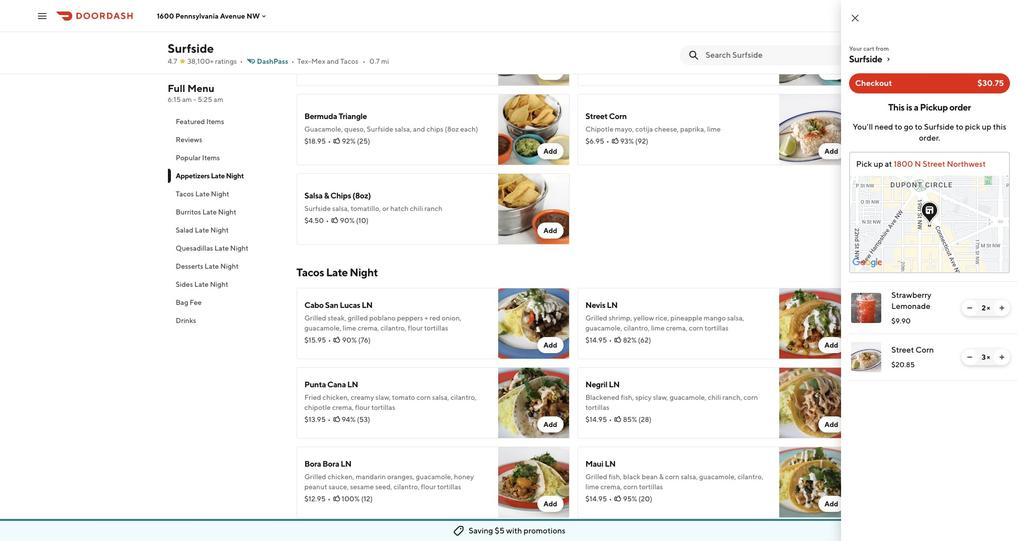 Task type: locate. For each thing, give the bounding box(es) containing it.
remove one from cart image left 2
[[966, 304, 974, 312]]

salsa & chips (8oz) image
[[498, 173, 570, 245]]

0 vertical spatial &
[[324, 191, 329, 201]]

add button for negril ln
[[819, 417, 845, 433]]

chicken, inside punta cana ln fried chicken, creamy slaw, tomato corn salsa, cilantro, chipotle crema, flour tortillas
[[323, 394, 349, 402]]

(20)
[[639, 495, 652, 503]]

tortillas down 'mango'
[[705, 324, 729, 332]]

yellow
[[634, 314, 654, 322]]

corn for street corn chipotle mayo, cotija cheese, paprika, lime
[[609, 112, 627, 121]]

crema, for nevis ln
[[666, 324, 688, 332]]

late for quesadillas late night button
[[215, 244, 229, 252]]

night up sides late night button
[[220, 262, 239, 271]]

items up appetizers late night
[[202, 154, 220, 162]]

1 vertical spatial street
[[923, 159, 946, 169]]

crema, inside maui ln grilled fish, black bean & corn salsa, guacamole, cilantro, lime crema, corn tortillas
[[601, 483, 622, 491]]

list
[[841, 282, 1018, 381]]

0 horizontal spatial red
[[430, 314, 440, 322]]

surfside up (25)
[[367, 125, 393, 133]]

lime down grilled
[[343, 324, 356, 332]]

1 vertical spatial $14.95
[[586, 416, 607, 424]]

up
[[982, 122, 992, 132], [874, 159, 883, 169]]

street corn image
[[779, 94, 851, 165], [851, 342, 882, 373]]

night for tacos late night button
[[211, 190, 229, 198]]

add button for avocado, red inion, lime, cilantro and jalepenos
[[819, 64, 845, 80]]

1 vertical spatial red
[[430, 314, 440, 322]]

remove one from cart image left 3
[[966, 354, 974, 362]]

corn down black
[[623, 483, 638, 491]]

up left at
[[874, 159, 883, 169]]

$14.95 • for negril
[[586, 416, 612, 424]]

slaw, left tomato
[[376, 394, 391, 402]]

92% for 92% (68)
[[339, 58, 353, 66]]

night
[[226, 172, 244, 180], [211, 190, 229, 198], [218, 208, 236, 216], [210, 226, 229, 234], [230, 244, 249, 252], [220, 262, 239, 271], [350, 266, 378, 279], [210, 281, 228, 289]]

red left 'inion,'
[[617, 46, 628, 54]]

lime
[[707, 125, 721, 133], [343, 324, 356, 332], [651, 324, 665, 332], [586, 483, 599, 491]]

late up the "burritos late night"
[[195, 190, 210, 198]]

night for salad late night button
[[210, 226, 229, 234]]

cilantro, for nevis ln
[[624, 324, 650, 332]]

& inside "salsa & chips (8oz) surfside salsa, tomatillo, or hatch chili ranch"
[[324, 191, 329, 201]]

(28)
[[639, 416, 652, 424]]

lime inside cabo san lucas ln grilled steak, grilled poblano peppers + red onion, guacamole, lime crema, cilantro, flour tortillas
[[343, 324, 356, 332]]

• left tex-
[[291, 57, 294, 65]]

0 vertical spatial $14.95 •
[[586, 336, 612, 344]]

0 horizontal spatial bora
[[304, 460, 321, 469]]

guacamole,
[[304, 324, 341, 332], [586, 324, 622, 332], [670, 394, 707, 402], [416, 473, 453, 481], [699, 473, 736, 481]]

flour right the seed,
[[421, 483, 436, 491]]

1 vertical spatial remove one from cart image
[[966, 354, 974, 362]]

add for negril ln
[[825, 421, 839, 429]]

0 vertical spatial $14.95
[[586, 336, 607, 344]]

to right the go
[[915, 122, 923, 132]]

0 vertical spatial tacos
[[340, 57, 359, 65]]

map region
[[748, 80, 1018, 337]]

1 vertical spatial fish,
[[609, 473, 622, 481]]

cabo san lucas ln image
[[498, 288, 570, 360]]

0 horizontal spatial up
[[874, 159, 883, 169]]

paprika,
[[680, 125, 706, 133]]

corn for street corn
[[916, 345, 934, 355]]

night up burritos late night button at the left
[[211, 190, 229, 198]]

cilantro, inside punta cana ln fried chicken, creamy slaw, tomato corn salsa, cilantro, chipotle crema, flour tortillas
[[451, 394, 477, 402]]

add button for punta cana ln
[[538, 417, 563, 433]]

$14.95 for nevis
[[586, 336, 607, 344]]

2 horizontal spatial to
[[956, 122, 964, 132]]

85%
[[623, 416, 637, 424]]

dashpass •
[[257, 57, 294, 65]]

tacos late night up the "burritos late night"
[[176, 190, 229, 198]]

cilantro, inside nevis ln grilled shrimp, yellow rice, pineapple mango salsa, guacamole, cilantro, lime crema, corn tortillas
[[624, 324, 650, 332]]

0 vertical spatial red
[[617, 46, 628, 54]]

(53)
[[357, 416, 370, 424]]

1 horizontal spatial to
[[915, 122, 923, 132]]

add for punta cana ln
[[544, 421, 557, 429]]

• for negril ln
[[609, 416, 612, 424]]

92% down queso,
[[342, 137, 356, 145]]

crema, down the maui
[[601, 483, 622, 491]]

• right $4.50
[[326, 217, 329, 225]]

corn inside street corn chipotle mayo, cotija cheese, paprika, lime
[[609, 112, 627, 121]]

mex
[[311, 57, 325, 65]]

night down burritos late night button at the left
[[210, 226, 229, 234]]

surfside up order.
[[924, 122, 954, 132]]

add for bermuda triangle
[[544, 147, 557, 155]]

sauce,
[[329, 483, 349, 491]]

1 horizontal spatial up
[[982, 122, 992, 132]]

surfside inside bermuda triangle guacamole, queso, surfside salsa, and chips (8oz each)
[[367, 125, 393, 133]]

tortillas down tomato
[[371, 404, 395, 412]]

this
[[993, 122, 1007, 132]]

0 horizontal spatial and
[[327, 57, 339, 65]]

corn right 'ranch,'
[[744, 394, 758, 402]]

full menu 6:15 am - 5:25 am
[[168, 82, 223, 104]]

90% for chips
[[340, 217, 355, 225]]

$6.95
[[586, 137, 604, 145]]

tortillas down bean
[[639, 483, 663, 491]]

1 $14.95 from the top
[[586, 336, 607, 344]]

$14.95 left 82%
[[586, 336, 607, 344]]

items for featured items
[[206, 118, 224, 126]]

salsa, inside nevis ln grilled shrimp, yellow rice, pineapple mango salsa, guacamole, cilantro, lime crema, corn tortillas
[[727, 314, 744, 322]]

salsa, inside bermuda triangle guacamole, queso, surfside salsa, and chips (8oz each)
[[395, 125, 412, 133]]

bora up peanut
[[304, 460, 321, 469]]

$14.95 for maui
[[586, 495, 607, 503]]

3
[[982, 354, 986, 362]]

1 vertical spatial items
[[202, 154, 220, 162]]

street right n
[[923, 159, 946, 169]]

corn
[[609, 112, 627, 121], [916, 345, 934, 355]]

1 vertical spatial 90%
[[342, 336, 357, 344]]

lime,
[[648, 46, 663, 54]]

guacamole, inside negril ln blackened fish, spicy slaw, guacamole, chili ranch, corn tortillas
[[670, 394, 707, 402]]

night for quesadillas late night button
[[230, 244, 249, 252]]

cana
[[327, 380, 346, 390]]

38,100+
[[187, 57, 214, 65]]

2 vertical spatial street
[[892, 345, 914, 355]]

0 vertical spatial tacos late night
[[176, 190, 229, 198]]

salsa, right tomato
[[432, 394, 449, 402]]

×
[[987, 304, 990, 312], [987, 354, 990, 362]]

rice,
[[656, 314, 669, 322]]

chili left 'ranch,'
[[708, 394, 721, 402]]

grilled inside nevis ln grilled shrimp, yellow rice, pineapple mango salsa, guacamole, cilantro, lime crema, corn tortillas
[[586, 314, 607, 322]]

1 horizontal spatial chili
[[708, 394, 721, 402]]

bermuda triangle guacamole, queso, surfside salsa, and chips (8oz each)
[[304, 112, 478, 133]]

0 vertical spatial up
[[982, 122, 992, 132]]

2 horizontal spatial tacos
[[340, 57, 359, 65]]

salad late night button
[[168, 221, 284, 239]]

0 vertical spatial chili
[[410, 205, 423, 213]]

nevis ln image
[[779, 288, 851, 360]]

lime right paprika,
[[707, 125, 721, 133]]

bora up the sauce,
[[323, 460, 339, 469]]

1 vertical spatial ×
[[987, 354, 990, 362]]

street corn
[[892, 345, 934, 355]]

guacamole, inside the bora bora ln grilled chicken, mandarin oranges, guacamole, honey peanut sauce, sesame seed, cilantro, flour tortillas
[[416, 473, 453, 481]]

pick
[[965, 122, 981, 132]]

remove one from cart image
[[966, 304, 974, 312], [966, 354, 974, 362]]

maui ln grilled fish, black bean & corn salsa, guacamole, cilantro, lime crema, corn tortillas
[[586, 460, 764, 491]]

1 horizontal spatial slaw,
[[653, 394, 668, 402]]

2 vertical spatial flour
[[421, 483, 436, 491]]

Item Search search field
[[706, 50, 843, 61]]

2 horizontal spatial street
[[923, 159, 946, 169]]

add one to cart image
[[998, 354, 1006, 362]]

remove one from cart image for street corn
[[966, 354, 974, 362]]

× right 3
[[987, 354, 990, 362]]

0 horizontal spatial street
[[586, 112, 608, 121]]

flour down creamy
[[355, 404, 370, 412]]

add button
[[538, 64, 563, 80], [819, 64, 845, 80], [538, 143, 563, 159], [819, 143, 845, 159], [538, 223, 563, 239], [538, 337, 563, 354], [819, 337, 845, 354], [538, 417, 563, 433], [819, 417, 845, 433], [538, 496, 563, 512], [819, 496, 845, 512]]

street corn image left you'll at right
[[779, 94, 851, 165]]

fish, left black
[[609, 473, 622, 481]]

cabo
[[304, 301, 324, 310]]

grilled down the maui
[[586, 473, 607, 481]]

chicken, for cana
[[323, 394, 349, 402]]

flour inside the bora bora ln grilled chicken, mandarin oranges, guacamole, honey peanut sauce, sesame seed, cilantro, flour tortillas
[[421, 483, 436, 491]]

night up salad late night button
[[218, 208, 236, 216]]

surfside down cart
[[849, 54, 882, 64]]

surfside inside "salsa & chips (8oz) surfside salsa, tomatillo, or hatch chili ranch"
[[304, 205, 331, 213]]

(10)
[[356, 217, 369, 225]]

crema, up (76)
[[358, 324, 379, 332]]

0 horizontal spatial tacos
[[176, 190, 194, 198]]

crema, inside nevis ln grilled shrimp, yellow rice, pineapple mango salsa, guacamole, cilantro, lime crema, corn tortillas
[[666, 324, 688, 332]]

to
[[895, 122, 903, 132], [915, 122, 923, 132], [956, 122, 964, 132]]

steak,
[[328, 314, 346, 322]]

guacamole, inside cabo san lucas ln grilled steak, grilled poblano peppers + red onion, guacamole, lime crema, cilantro, flour tortillas
[[304, 324, 341, 332]]

burritos
[[176, 208, 201, 216]]

salsa, right bean
[[681, 473, 698, 481]]

tacos
[[340, 57, 359, 65], [176, 190, 194, 198], [296, 266, 324, 279]]

1 vertical spatial chicken,
[[328, 473, 354, 481]]

• for punta cana ln
[[328, 416, 331, 424]]

1 vertical spatial 92%
[[342, 137, 356, 145]]

chili inside negril ln blackened fish, spicy slaw, guacamole, chili ranch, corn tortillas
[[708, 394, 721, 402]]

cilantro
[[665, 46, 689, 54]]

• right $13.95
[[328, 416, 331, 424]]

go
[[904, 122, 914, 132]]

avenue
[[220, 12, 245, 20]]

1 horizontal spatial tacos late night
[[296, 266, 378, 279]]

0 vertical spatial items
[[206, 118, 224, 126]]

lime inside nevis ln grilled shrimp, yellow rice, pineapple mango salsa, guacamole, cilantro, lime crema, corn tortillas
[[651, 324, 665, 332]]

lucas
[[340, 301, 360, 310]]

tortillas inside punta cana ln fried chicken, creamy slaw, tomato corn salsa, cilantro, chipotle crema, flour tortillas
[[371, 404, 395, 412]]

0 vertical spatial fish,
[[621, 394, 634, 402]]

add for bora bora ln
[[544, 500, 557, 508]]

crema, up 94%
[[332, 404, 354, 412]]

night down salad late night button
[[230, 244, 249, 252]]

$14.95 left 95%
[[586, 495, 607, 503]]

ln inside maui ln grilled fish, black bean & corn salsa, guacamole, cilantro, lime crema, corn tortillas
[[605, 460, 616, 469]]

0 horizontal spatial am
[[182, 96, 192, 104]]

late right sides
[[194, 281, 209, 289]]

am right 5:25 on the left top of page
[[214, 96, 223, 104]]

0 vertical spatial ×
[[987, 304, 990, 312]]

slaw, right spicy at the right of page
[[653, 394, 668, 402]]

& right the salsa
[[324, 191, 329, 201]]

0 vertical spatial flour
[[408, 324, 423, 332]]

90% left (10)
[[340, 217, 355, 225]]

1 vertical spatial street corn image
[[851, 342, 882, 373]]

late down salad late night button
[[215, 244, 229, 252]]

2
[[982, 304, 986, 312]]

tortillas down +
[[424, 324, 448, 332]]

90% left (76)
[[342, 336, 357, 344]]

street inside street corn chipotle mayo, cotija cheese, paprika, lime
[[586, 112, 608, 121]]

salsa, left chips
[[395, 125, 412, 133]]

90% for lucas
[[342, 336, 357, 344]]

chips
[[427, 125, 444, 133]]

slaw, inside negril ln blackened fish, spicy slaw, guacamole, chili ranch, corn tortillas
[[653, 394, 668, 402]]

ln up shrimp,
[[607, 301, 618, 310]]

• left 95%
[[609, 495, 612, 503]]

corn right tomato
[[417, 394, 431, 402]]

add one to cart image
[[998, 304, 1006, 312]]

0 horizontal spatial chili
[[410, 205, 423, 213]]

crema, inside punta cana ln fried chicken, creamy slaw, tomato corn salsa, cilantro, chipotle crema, flour tortillas
[[332, 404, 354, 412]]

0 horizontal spatial &
[[324, 191, 329, 201]]

tex-
[[297, 57, 311, 65]]

tacos late night up san
[[296, 266, 378, 279]]

chicken, down cana
[[323, 394, 349, 402]]

• right $9.95
[[325, 58, 328, 66]]

• for bora bora ln
[[328, 495, 331, 503]]

flour inside cabo san lucas ln grilled steak, grilled poblano peppers + red onion, guacamole, lime crema, cilantro, flour tortillas
[[408, 324, 423, 332]]

cilantro, for maui ln
[[738, 473, 764, 481]]

1 remove one from cart image from the top
[[966, 304, 974, 312]]

2 horizontal spatial and
[[690, 46, 703, 54]]

cilantro, inside maui ln grilled fish, black bean & corn salsa, guacamole, cilantro, lime crema, corn tortillas
[[738, 473, 764, 481]]

1 vertical spatial tacos
[[176, 190, 194, 198]]

0 vertical spatial remove one from cart image
[[966, 304, 974, 312]]

guacamole & chips (8oz) image
[[779, 15, 851, 86]]

2 am from the left
[[214, 96, 223, 104]]

cilantro,
[[381, 324, 407, 332], [624, 324, 650, 332], [451, 394, 477, 402], [738, 473, 764, 481], [394, 483, 420, 491]]

maui
[[586, 460, 604, 469]]

mandarin
[[356, 473, 386, 481]]

• right $12.95
[[328, 495, 331, 503]]

$14.95 • down shrimp,
[[586, 336, 612, 344]]

desserts late night button
[[168, 257, 284, 276]]

late up san
[[326, 266, 348, 279]]

1 vertical spatial flour
[[355, 404, 370, 412]]

tortillas inside cabo san lucas ln grilled steak, grilled poblano peppers + red onion, guacamole, lime crema, cilantro, flour tortillas
[[424, 324, 448, 332]]

late for desserts late night button
[[205, 262, 219, 271]]

1 vertical spatial $14.95 •
[[586, 416, 612, 424]]

corn inside punta cana ln fried chicken, creamy slaw, tomato corn salsa, cilantro, chipotle crema, flour tortillas
[[417, 394, 431, 402]]

$4.50
[[304, 217, 324, 225]]

2 × from the top
[[987, 354, 990, 362]]

guacamole, inside maui ln grilled fish, black bean & corn salsa, guacamole, cilantro, lime crema, corn tortillas
[[699, 473, 736, 481]]

avocado,
[[586, 46, 616, 54]]

chicken, for bora
[[328, 473, 354, 481]]

• for nevis ln
[[609, 336, 612, 344]]

85% (28)
[[623, 416, 652, 424]]

0 horizontal spatial tacos late night
[[176, 190, 229, 198]]

1 horizontal spatial bora
[[323, 460, 339, 469]]

creamy
[[351, 394, 374, 402]]

0 horizontal spatial street corn image
[[779, 94, 851, 165]]

bora bora ln grilled chicken, mandarin oranges, guacamole, honey peanut sauce, sesame seed, cilantro, flour tortillas
[[304, 460, 474, 491]]

0 vertical spatial corn
[[609, 112, 627, 121]]

corn inside negril ln blackened fish, spicy slaw, guacamole, chili ranch, corn tortillas
[[744, 394, 758, 402]]

late right salad
[[195, 226, 209, 234]]

2 $14.95 from the top
[[586, 416, 607, 424]]

featured items
[[176, 118, 224, 126]]

0 vertical spatial 90%
[[340, 217, 355, 225]]

sides
[[176, 281, 193, 289]]

nw
[[247, 12, 260, 20]]

1 to from the left
[[895, 122, 903, 132]]

$14.95 down the blackened
[[586, 416, 607, 424]]

1 horizontal spatial and
[[413, 125, 425, 133]]

82%
[[623, 336, 637, 344]]

strawberry lemonade image
[[851, 293, 882, 323]]

add for street corn
[[825, 147, 839, 155]]

2 remove one from cart image from the top
[[966, 354, 974, 362]]

ln inside punta cana ln fried chicken, creamy slaw, tomato corn salsa, cilantro, chipotle crema, flour tortillas
[[347, 380, 358, 390]]

$18.95 •
[[304, 137, 331, 145]]

grilled inside maui ln grilled fish, black bean & corn salsa, guacamole, cilantro, lime crema, corn tortillas
[[586, 473, 607, 481]]

1 vertical spatial &
[[659, 473, 664, 481]]

& right bean
[[659, 473, 664, 481]]

sides late night button
[[168, 276, 284, 294]]

tacos inside tacos late night button
[[176, 190, 194, 198]]

salsa, down chips on the top left of page
[[332, 205, 349, 213]]

$13.95
[[304, 416, 326, 424]]

• for salsa & chips (8oz)
[[326, 217, 329, 225]]

fried
[[304, 394, 321, 402]]

0 vertical spatial 92%
[[339, 58, 353, 66]]

this
[[888, 102, 905, 113]]

tacos up burritos
[[176, 190, 194, 198]]

tortillas down the blackened
[[586, 404, 610, 412]]

red
[[617, 46, 628, 54], [430, 314, 440, 322]]

and left chips
[[413, 125, 425, 133]]

ln up creamy
[[347, 380, 358, 390]]

1 horizontal spatial red
[[617, 46, 628, 54]]

lime down the maui
[[586, 483, 599, 491]]

salsa, inside "salsa & chips (8oz) surfside salsa, tomatillo, or hatch chili ranch"
[[332, 205, 349, 213]]

1 × from the top
[[987, 304, 990, 312]]

2 vertical spatial $14.95
[[586, 495, 607, 503]]

1 horizontal spatial tacos
[[296, 266, 324, 279]]

92% for 92% (25)
[[342, 137, 356, 145]]

2 vertical spatial $14.95 •
[[586, 495, 612, 503]]

• down guacamole,
[[328, 137, 331, 145]]

fish, for maui ln
[[609, 473, 622, 481]]

1 slaw, from the left
[[376, 394, 391, 402]]

add for avocado, red inion, lime, cilantro and jalepenos
[[825, 68, 839, 76]]

spicy
[[635, 394, 652, 402]]

0 horizontal spatial to
[[895, 122, 903, 132]]

$15.95 •
[[304, 336, 331, 344]]

black
[[623, 473, 641, 481]]

street up chipotle
[[586, 112, 608, 121]]

fish, inside negril ln blackened fish, spicy slaw, guacamole, chili ranch, corn tortillas
[[621, 394, 634, 402]]

1 horizontal spatial corn
[[916, 345, 934, 355]]

2 vertical spatial and
[[413, 125, 425, 133]]

flour
[[408, 324, 423, 332], [355, 404, 370, 412], [421, 483, 436, 491]]

popular
[[176, 154, 201, 162]]

lemonade
[[892, 302, 931, 311]]

salsa,
[[395, 125, 412, 133], [332, 205, 349, 213], [727, 314, 744, 322], [432, 394, 449, 402], [681, 473, 698, 481]]

crema, for punta cana ln
[[332, 404, 354, 412]]

add
[[544, 68, 557, 76], [825, 68, 839, 76], [544, 147, 557, 155], [825, 147, 839, 155], [544, 227, 557, 235], [544, 341, 557, 349], [825, 341, 839, 349], [544, 421, 557, 429], [825, 421, 839, 429], [544, 500, 557, 508], [825, 500, 839, 508]]

to left the go
[[895, 122, 903, 132]]

fish, inside maui ln grilled fish, black bean & corn salsa, guacamole, cilantro, lime crema, corn tortillas
[[609, 473, 622, 481]]

1 vertical spatial chili
[[708, 394, 721, 402]]

grilled up peanut
[[304, 473, 326, 481]]

street
[[586, 112, 608, 121], [923, 159, 946, 169], [892, 345, 914, 355]]

tacos up cabo
[[296, 266, 324, 279]]

and
[[690, 46, 703, 54], [327, 57, 339, 65], [413, 125, 425, 133]]

• left 85%
[[609, 416, 612, 424]]

ln up the blackened
[[609, 380, 620, 390]]

corn up mayo, at top right
[[609, 112, 627, 121]]

chili inside "salsa & chips (8oz) surfside salsa, tomatillo, or hatch chili ranch"
[[410, 205, 423, 213]]

• right $6.95
[[606, 137, 609, 145]]

cart
[[864, 45, 875, 52]]

0 vertical spatial chicken,
[[323, 394, 349, 402]]

1 $14.95 • from the top
[[586, 336, 612, 344]]

salad late night
[[176, 226, 229, 234]]

you'll need to go to surfside to pick up this order.
[[853, 122, 1007, 143]]

night up bag fee button
[[210, 281, 228, 289]]

2 $14.95 • from the top
[[586, 416, 612, 424]]

grilled inside the bora bora ln grilled chicken, mandarin oranges, guacamole, honey peanut sauce, sesame seed, cilantro, flour tortillas
[[304, 473, 326, 481]]

$30.75
[[978, 78, 1004, 88]]

0 vertical spatial street
[[586, 112, 608, 121]]

fish, for negril ln
[[621, 394, 634, 402]]

1 vertical spatial corn
[[916, 345, 934, 355]]

order
[[950, 102, 971, 113]]

and right cilantro
[[690, 46, 703, 54]]

3 $14.95 • from the top
[[586, 495, 612, 503]]

add for salsa & chips (8oz)
[[544, 227, 557, 235]]

add for cabo san lucas ln
[[544, 341, 557, 349]]

chicken, inside the bora bora ln grilled chicken, mandarin oranges, guacamole, honey peanut sauce, sesame seed, cilantro, flour tortillas
[[328, 473, 354, 481]]

sides late night
[[176, 281, 228, 289]]

crema, down pineapple
[[666, 324, 688, 332]]

1 horizontal spatial &
[[659, 473, 664, 481]]

ln up the sauce,
[[341, 460, 352, 469]]

pick
[[856, 159, 872, 169]]

street up $20.85
[[892, 345, 914, 355]]

up left this on the top
[[982, 122, 992, 132]]

2 vertical spatial tacos
[[296, 266, 324, 279]]

$14.95 • down the blackened
[[586, 416, 612, 424]]

2 slaw, from the left
[[653, 394, 668, 402]]

3 $14.95 from the top
[[586, 495, 607, 503]]

0 horizontal spatial slaw,
[[376, 394, 391, 402]]

tacos left 0.7
[[340, 57, 359, 65]]

street for street corn chipotle mayo, cotija cheese, paprika, lime
[[586, 112, 608, 121]]

2 to from the left
[[915, 122, 923, 132]]

items up reviews button
[[206, 118, 224, 126]]

0 vertical spatial street corn image
[[779, 94, 851, 165]]

0 horizontal spatial corn
[[609, 112, 627, 121]]

drinks button
[[168, 312, 284, 330]]

street corn image left $20.85
[[851, 342, 882, 373]]

• for cabo san lucas ln
[[328, 336, 331, 344]]

1 horizontal spatial street
[[892, 345, 914, 355]]

1 horizontal spatial street corn image
[[851, 342, 882, 373]]

95% (20)
[[623, 495, 652, 503]]

• left 0.7
[[363, 57, 366, 65]]

1 horizontal spatial am
[[214, 96, 223, 104]]

remove one from cart image for strawberry lemonade
[[966, 304, 974, 312]]

$14.95 • left 95%
[[586, 495, 612, 503]]

quesadillas late night
[[176, 244, 249, 252]]

92% left (68)
[[339, 58, 353, 66]]

items for popular items
[[202, 154, 220, 162]]

fish, left spicy at the right of page
[[621, 394, 634, 402]]



Task type: describe. For each thing, give the bounding box(es) containing it.
2 bora from the left
[[323, 460, 339, 469]]

bag fee
[[176, 299, 202, 307]]

90% (76)
[[342, 336, 371, 344]]

drinks
[[176, 317, 196, 325]]

$9.95 •
[[304, 58, 328, 66]]

flour inside punta cana ln fried chicken, creamy slaw, tomato corn salsa, cilantro, chipotle crema, flour tortillas
[[355, 404, 370, 412]]

$9.95
[[304, 58, 323, 66]]

cilantro, inside cabo san lucas ln grilled steak, grilled poblano peppers + red onion, guacamole, lime crema, cilantro, flour tortillas
[[381, 324, 407, 332]]

late for tacos late night button
[[195, 190, 210, 198]]

need
[[875, 122, 893, 132]]

late down "popular items" button
[[211, 172, 225, 180]]

close image
[[849, 12, 861, 24]]

tonga ln image
[[779, 527, 851, 542]]

(8oz)
[[353, 191, 371, 201]]

oranges,
[[387, 473, 414, 481]]

1 bora from the left
[[304, 460, 321, 469]]

(12)
[[361, 495, 373, 503]]

0 vertical spatial and
[[690, 46, 703, 54]]

lime inside maui ln grilled fish, black bean & corn salsa, guacamole, cilantro, lime crema, corn tortillas
[[586, 483, 599, 491]]

saving
[[469, 527, 493, 536]]

and inside bermuda triangle guacamole, queso, surfside salsa, and chips (8oz each)
[[413, 125, 425, 133]]

open menu image
[[36, 10, 48, 22]]

1 vertical spatial tacos late night
[[296, 266, 378, 279]]

nevis ln grilled shrimp, yellow rice, pineapple mango salsa, guacamole, cilantro, lime crema, corn tortillas
[[586, 301, 744, 332]]

northwest
[[947, 159, 986, 169]]

inion,
[[629, 46, 647, 54]]

negril
[[586, 380, 608, 390]]

night for burritos late night button at the left
[[218, 208, 236, 216]]

& inside maui ln grilled fish, black bean & corn salsa, guacamole, cilantro, lime crema, corn tortillas
[[659, 473, 664, 481]]

94%
[[342, 416, 356, 424]]

strawberry lemonade
[[892, 291, 932, 311]]

add button for nevis ln
[[819, 337, 845, 354]]

red inside cabo san lucas ln grilled steak, grilled poblano peppers + red onion, guacamole, lime crema, cilantro, flour tortillas
[[430, 314, 440, 322]]

a
[[914, 102, 919, 113]]

add button for maui ln
[[819, 496, 845, 512]]

× for strawberry lemonade
[[987, 304, 990, 312]]

tortillas inside the bora bora ln grilled chicken, mandarin oranges, guacamole, honey peanut sauce, sesame seed, cilantro, flour tortillas
[[437, 483, 461, 491]]

shrimp,
[[609, 314, 632, 322]]

full
[[168, 82, 185, 94]]

corn inside nevis ln grilled shrimp, yellow rice, pineapple mango salsa, guacamole, cilantro, lime crema, corn tortillas
[[689, 324, 703, 332]]

reviews
[[176, 136, 202, 144]]

crema, for maui ln
[[601, 483, 622, 491]]

appetizers
[[176, 172, 210, 180]]

popular items button
[[168, 149, 284, 167]]

night for sides late night button
[[210, 281, 228, 289]]

salsa & chips (8oz) surfside salsa, tomatillo, or hatch chili ranch
[[304, 191, 443, 213]]

add for maui ln
[[825, 500, 839, 508]]

92% (68)
[[339, 58, 368, 66]]

negril ln image
[[779, 368, 851, 439]]

guacamole, inside nevis ln grilled shrimp, yellow rice, pineapple mango salsa, guacamole, cilantro, lime crema, corn tortillas
[[586, 324, 622, 332]]

-
[[193, 96, 196, 104]]

1600
[[157, 12, 174, 20]]

up inside you'll need to go to surfside to pick up this order.
[[982, 122, 992, 132]]

jalepenos
[[704, 46, 735, 54]]

bermuda triangle image
[[498, 94, 570, 165]]

92% (25)
[[342, 137, 370, 145]]

night up "lucas"
[[350, 266, 378, 279]]

add button for bora bora ln
[[538, 496, 563, 512]]

salad
[[176, 226, 193, 234]]

bag
[[176, 299, 188, 307]]

featured items button
[[168, 113, 284, 131]]

• right ratings
[[240, 57, 243, 65]]

mayo,
[[615, 125, 634, 133]]

94% (53)
[[342, 416, 370, 424]]

strawberry
[[892, 291, 932, 300]]

6:15
[[168, 96, 181, 104]]

list containing strawberry lemonade
[[841, 282, 1018, 381]]

1 vertical spatial and
[[327, 57, 339, 65]]

ln inside nevis ln grilled shrimp, yellow rice, pineapple mango salsa, guacamole, cilantro, lime crema, corn tortillas
[[607, 301, 618, 310]]

pineapple
[[671, 314, 703, 322]]

your cart from
[[849, 45, 889, 52]]

night for desserts late night button
[[220, 262, 239, 271]]

add for $9.95
[[544, 68, 557, 76]]

salsa, inside punta cana ln fried chicken, creamy slaw, tomato corn salsa, cilantro, chipotle crema, flour tortillas
[[432, 394, 449, 402]]

3 to from the left
[[956, 122, 964, 132]]

93% (92)
[[620, 137, 648, 145]]

pickup
[[920, 102, 948, 113]]

$12.95
[[304, 495, 326, 503]]

burritos late night
[[176, 208, 236, 216]]

$4.50 •
[[304, 217, 329, 225]]

grilled inside cabo san lucas ln grilled steak, grilled poblano peppers + red onion, guacamole, lime crema, cilantro, flour tortillas
[[304, 314, 326, 322]]

corn right bean
[[665, 473, 680, 481]]

$6.95 •
[[586, 137, 609, 145]]

slaw, inside punta cana ln fried chicken, creamy slaw, tomato corn salsa, cilantro, chipotle crema, flour tortillas
[[376, 394, 391, 402]]

100%
[[342, 495, 360, 503]]

punta cana ln image
[[498, 368, 570, 439]]

sesame
[[350, 483, 374, 491]]

• for bermuda triangle
[[328, 137, 331, 145]]

maui ln image
[[779, 447, 851, 518]]

menu
[[187, 82, 215, 94]]

punta cana ln fried chicken, creamy slaw, tomato corn salsa, cilantro, chipotle crema, flour tortillas
[[304, 380, 477, 412]]

0.7
[[370, 57, 380, 65]]

nevis
[[586, 301, 606, 310]]

lime inside street corn chipotle mayo, cotija cheese, paprika, lime
[[707, 125, 721, 133]]

surfside inside you'll need to go to surfside to pick up this order.
[[924, 122, 954, 132]]

2 ×
[[982, 304, 990, 312]]

crema, inside cabo san lucas ln grilled steak, grilled poblano peppers + red onion, guacamole, lime crema, cilantro, flour tortillas
[[358, 324, 379, 332]]

add button for cabo san lucas ln
[[538, 337, 563, 354]]

each)
[[460, 125, 478, 133]]

(76)
[[358, 336, 371, 344]]

is
[[906, 102, 912, 113]]

late for sides late night button
[[194, 281, 209, 289]]

street for street corn
[[892, 345, 914, 355]]

1 vertical spatial up
[[874, 159, 883, 169]]

blackened
[[586, 394, 620, 402]]

tortillas inside maui ln grilled fish, black bean & corn salsa, guacamole, cilantro, lime crema, corn tortillas
[[639, 483, 663, 491]]

tortillas inside nevis ln grilled shrimp, yellow rice, pineapple mango salsa, guacamole, cilantro, lime crema, corn tortillas
[[705, 324, 729, 332]]

queso,
[[344, 125, 365, 133]]

ln inside cabo san lucas ln grilled steak, grilled poblano peppers + red onion, guacamole, lime crema, cilantro, flour tortillas
[[362, 301, 373, 310]]

add button for $9.95
[[538, 64, 563, 80]]

$14.95 • for nevis
[[586, 336, 612, 344]]

(62)
[[638, 336, 651, 344]]

90% (10)
[[340, 217, 369, 225]]

add button for bermuda triangle
[[538, 143, 563, 159]]

san
[[325, 301, 338, 310]]

• for maui ln
[[609, 495, 612, 503]]

93%
[[620, 137, 634, 145]]

tacos late night inside button
[[176, 190, 229, 198]]

night up tacos late night button
[[226, 172, 244, 180]]

hatch
[[390, 205, 409, 213]]

late for burritos late night button at the left
[[202, 208, 217, 216]]

peanut
[[304, 483, 327, 491]]

$5
[[495, 527, 505, 536]]

triangle
[[339, 112, 367, 121]]

honey
[[454, 473, 474, 481]]

seed,
[[375, 483, 392, 491]]

powered by google image
[[853, 258, 883, 268]]

× for street corn
[[987, 354, 990, 362]]

cilantro, for punta cana ln
[[451, 394, 477, 402]]

pennsylvania
[[175, 12, 219, 20]]

ln inside the bora bora ln grilled chicken, mandarin oranges, guacamole, honey peanut sauce, sesame seed, cilantro, flour tortillas
[[341, 460, 352, 469]]

$18.95
[[304, 137, 326, 145]]

$14.95 for negril
[[586, 416, 607, 424]]

tex-mex and tacos • 0.7 mi
[[297, 57, 389, 65]]

add button for salsa & chips (8oz)
[[538, 223, 563, 239]]

ln inside negril ln blackened fish, spicy slaw, guacamole, chili ranch, corn tortillas
[[609, 380, 620, 390]]

1 am from the left
[[182, 96, 192, 104]]

1800 n street northwest link
[[892, 159, 986, 169]]

• for street corn
[[606, 137, 609, 145]]

queso & chips (8oz) image
[[498, 15, 570, 86]]

burritos late night button
[[168, 203, 284, 221]]

$9.90
[[892, 317, 911, 325]]

saving $5 with promotions
[[469, 527, 566, 536]]

you'll
[[853, 122, 873, 132]]

tortillas inside negril ln blackened fish, spicy slaw, guacamole, chili ranch, corn tortillas
[[586, 404, 610, 412]]

add button for street corn
[[819, 143, 845, 159]]

(8oz
[[445, 125, 459, 133]]

100% (12)
[[342, 495, 373, 503]]

surfside up 38,100+
[[168, 41, 214, 55]]

salsa, inside maui ln grilled fish, black bean & corn salsa, guacamole, cilantro, lime crema, corn tortillas
[[681, 473, 698, 481]]

chipotle
[[586, 125, 614, 133]]

cilantro, inside the bora bora ln grilled chicken, mandarin oranges, guacamole, honey peanut sauce, sesame seed, cilantro, flour tortillas
[[394, 483, 420, 491]]

$14.95 • for maui
[[586, 495, 612, 503]]

grilled
[[348, 314, 368, 322]]

add for nevis ln
[[825, 341, 839, 349]]

quesadillas
[[176, 244, 213, 252]]

late for salad late night button
[[195, 226, 209, 234]]

desserts late night
[[176, 262, 239, 271]]

bora bora ln image
[[498, 447, 570, 518]]



Task type: vqa. For each thing, say whether or not it's contained in the screenshot.


